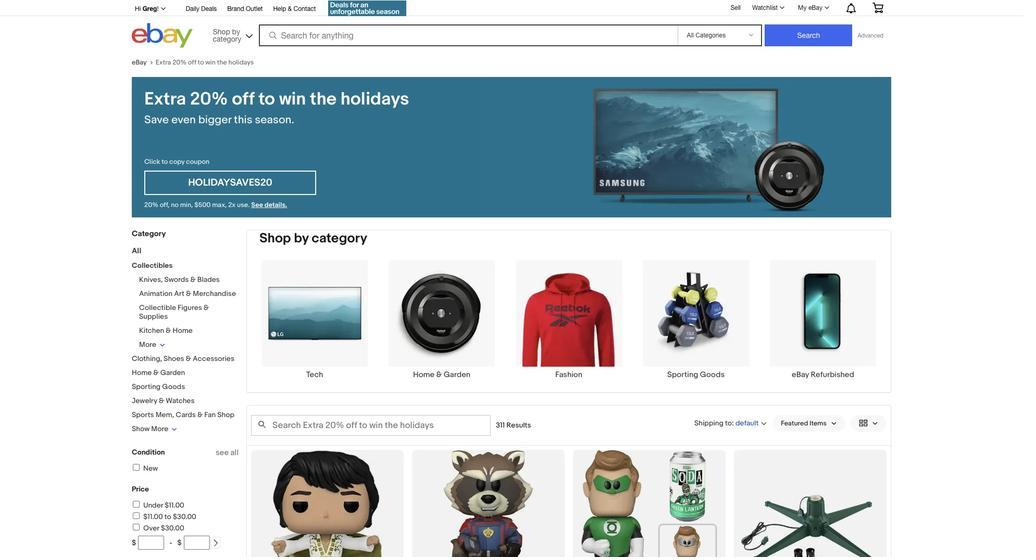 Task type: vqa. For each thing, say whether or not it's contained in the screenshot.
The "Funko Vinyl Soda: Dc- Green Lantern (Styles May Vary)(International Version) [Ne" image on the right of page
yes



Task type: describe. For each thing, give the bounding box(es) containing it.
default
[[736, 420, 759, 428]]

Maximum Value text field
[[184, 537, 210, 551]]

sporting goods link for ebay refurbished link
[[632, 260, 760, 380]]

all
[[132, 246, 141, 256]]

the for extra 20% off to win the holidays save even bigger this season.
[[310, 89, 337, 110]]

outlet
[[246, 5, 263, 13]]

collectible figures & supplies link
[[139, 304, 209, 321]]

2x
[[228, 201, 236, 209]]

off for extra 20% off to win the holidays save even bigger this season.
[[232, 89, 255, 110]]

311 results
[[496, 421, 531, 430]]

fashion
[[555, 370, 582, 380]]

art
[[174, 290, 184, 299]]

watchlist
[[752, 4, 778, 11]]

mem,
[[156, 411, 174, 420]]

category inside main content
[[312, 231, 367, 247]]

20% for extra 20% off to win the holidays
[[173, 58, 186, 67]]

my
[[798, 4, 807, 11]]

garden inside the clothing, shoes & accessories home & garden sporting goods jewelry & watches sports mem, cards & fan shop
[[160, 369, 185, 378]]

swords
[[164, 276, 189, 284]]

over $30.00
[[143, 525, 184, 533]]

win for extra 20% off to win the holidays
[[205, 58, 216, 67]]

merchandise
[[193, 290, 236, 299]]

my ebay link
[[792, 2, 834, 14]]

sell
[[731, 4, 741, 11]]

advanced link
[[853, 25, 889, 46]]

no
[[171, 201, 179, 209]]

shipping to : default
[[694, 419, 759, 428]]

jewelry & watches link
[[132, 397, 195, 406]]

1 vertical spatial more
[[151, 425, 168, 434]]

coupon
[[186, 158, 210, 166]]

1 vertical spatial $11.00
[[143, 513, 163, 522]]

condition
[[132, 449, 165, 457]]

shop inside dropdown button
[[213, 27, 230, 36]]

shop by category banner
[[129, 0, 891, 51]]

even
[[171, 114, 196, 127]]

20% for extra 20% off to win the holidays save even bigger this season.
[[190, 89, 228, 110]]

ebay refurbished
[[792, 370, 854, 380]]

over
[[143, 525, 159, 533]]

holidaysaves20
[[188, 177, 272, 189]]

price
[[132, 486, 149, 494]]

extra for extra 20% off to win the holidays
[[156, 58, 171, 67]]

supplies
[[139, 313, 168, 321]]

0 vertical spatial $30.00
[[173, 513, 196, 522]]

your shopping cart image
[[872, 3, 884, 13]]

fan
[[204, 411, 216, 420]]

this
[[234, 114, 252, 127]]

ebay link
[[132, 58, 156, 67]]

see all button
[[216, 449, 239, 458]]

extra 20% off to win the holidays
[[156, 58, 254, 67]]

show more
[[132, 425, 168, 434]]

animation
[[139, 290, 173, 299]]

help
[[273, 5, 286, 13]]

shop by category inside main content
[[259, 231, 367, 247]]

311
[[496, 421, 505, 430]]

kitchen
[[139, 327, 164, 335]]

show more button
[[132, 425, 177, 434]]

clothing, shoes & accessories home & garden sporting goods jewelry & watches sports mem, cards & fan shop
[[132, 355, 234, 420]]

brand outlet
[[227, 5, 263, 13]]

account navigation
[[129, 0, 891, 18]]

brand
[[227, 5, 244, 13]]

home inside the clothing, shoes & accessories home & garden sporting goods jewelry & watches sports mem, cards & fan shop
[[132, 369, 152, 378]]

Over $30.00 checkbox
[[133, 525, 140, 531]]

New checkbox
[[133, 465, 140, 471]]

by inside shop by category main content
[[294, 231, 309, 247]]

shop inside main content
[[259, 231, 291, 247]]

goods inside shop by category main content
[[700, 370, 725, 380]]

knives, swords & blades link
[[139, 276, 220, 284]]

Enter your search keyword text field
[[251, 416, 491, 437]]

sporting goods link for jewelry & watches link
[[132, 383, 185, 392]]

contact
[[294, 5, 316, 13]]

season.
[[255, 114, 294, 127]]

$ for the maximum value text field
[[177, 539, 182, 548]]

see
[[216, 449, 229, 458]]

shop by category main content
[[246, 230, 891, 558]]

holidays for extra 20% off to win the holidays save even bigger this season.
[[341, 89, 409, 110]]

new
[[143, 465, 158, 474]]

collectibles
[[132, 262, 173, 270]]

watchlist link
[[747, 2, 789, 14]]

shop by category button
[[208, 23, 255, 46]]

help & contact link
[[273, 4, 316, 15]]

all
[[231, 449, 239, 458]]

& inside 'link'
[[436, 370, 442, 380]]

extra for extra 20% off to win the holidays save even bigger this season.
[[144, 89, 186, 110]]

sporting inside list
[[667, 370, 698, 380]]

-
[[169, 539, 172, 548]]

max,
[[212, 201, 227, 209]]

to for click to copy coupon
[[162, 158, 168, 166]]

sporting goods
[[667, 370, 725, 380]]

off,
[[160, 201, 169, 209]]

0 horizontal spatial home & garden link
[[132, 369, 185, 378]]

Under $11.00 checkbox
[[133, 502, 140, 508]]

knives,
[[139, 276, 163, 284]]

home inside knives, swords & blades animation art & merchandise collectible figures & supplies kitchen & home
[[173, 327, 193, 335]]

daily
[[186, 5, 199, 13]]

list inside shop by category main content
[[247, 260, 891, 393]]

ebay for ebay refurbished
[[792, 370, 809, 380]]

tech link
[[251, 260, 378, 380]]

watches
[[166, 397, 195, 406]]

garden inside 'link'
[[444, 370, 470, 380]]

shop by category inside dropdown button
[[213, 27, 241, 43]]

$11.00 to $30.00
[[143, 513, 196, 522]]

click
[[144, 158, 160, 166]]

the for extra 20% off to win the holidays
[[217, 58, 227, 67]]



Task type: locate. For each thing, give the bounding box(es) containing it.
home & garden
[[413, 370, 470, 380]]

help & contact
[[273, 5, 316, 13]]

1 vertical spatial $30.00
[[161, 525, 184, 533]]

1 horizontal spatial by
[[294, 231, 309, 247]]

holidays
[[228, 58, 254, 67], [341, 89, 409, 110]]

my ebay
[[798, 4, 823, 11]]

daily deals link
[[186, 4, 217, 15]]

2 horizontal spatial 20%
[[190, 89, 228, 110]]

sports mem, cards & fan shop link
[[132, 411, 234, 420]]

none submit inside shop by category banner
[[765, 24, 853, 46]]

home inside 'link'
[[413, 370, 435, 380]]

Search for anything text field
[[260, 26, 676, 45]]

under
[[143, 502, 163, 511]]

20% up bigger
[[190, 89, 228, 110]]

1 vertical spatial win
[[279, 89, 306, 110]]

daily deals
[[186, 5, 217, 13]]

:
[[732, 419, 734, 428]]

1 horizontal spatial $11.00
[[165, 502, 184, 511]]

more button
[[139, 341, 165, 350]]

animation art & merchandise link
[[139, 290, 236, 299]]

use.
[[237, 201, 250, 209]]

1 horizontal spatial category
[[312, 231, 367, 247]]

the
[[217, 58, 227, 67], [310, 89, 337, 110]]

0 vertical spatial sporting
[[667, 370, 698, 380]]

0 horizontal spatial holidays
[[228, 58, 254, 67]]

0 horizontal spatial off
[[188, 58, 196, 67]]

shop down deals
[[213, 27, 230, 36]]

submit price range image
[[212, 540, 219, 548]]

all link
[[132, 246, 141, 256]]

0 horizontal spatial by
[[232, 27, 240, 36]]

shop by category down details.
[[259, 231, 367, 247]]

off right ebay link
[[188, 58, 196, 67]]

0 vertical spatial ebay
[[808, 4, 823, 11]]

over $30.00 link
[[131, 525, 184, 533]]

more up clothing,
[[139, 341, 156, 350]]

off for extra 20% off to win the holidays
[[188, 58, 196, 67]]

shop inside the clothing, shoes & accessories home & garden sporting goods jewelry & watches sports mem, cards & fan shop
[[217, 411, 234, 420]]

$500
[[194, 201, 211, 209]]

20% left off,
[[144, 201, 158, 209]]

by inside the shop by category dropdown button
[[232, 27, 240, 36]]

1 vertical spatial extra
[[144, 89, 186, 110]]

list containing tech
[[247, 260, 891, 393]]

None submit
[[765, 24, 853, 46]]

garden
[[160, 369, 185, 378], [444, 370, 470, 380]]

figures
[[178, 304, 202, 313]]

2 horizontal spatial home
[[413, 370, 435, 380]]

$11.00 up the $11.00 to $30.00
[[165, 502, 184, 511]]

view: gallery view image
[[859, 419, 878, 429]]

off
[[188, 58, 196, 67], [232, 89, 255, 110]]

funko vinyl soda: guardians of the galaxy - rocket (styles may vary) [new toy] image
[[443, 451, 534, 558]]

$11.00 to $30.00 checkbox
[[133, 513, 140, 520]]

funko vinyl soda: dc- green lantern (styles may vary)(international version) [ne image
[[581, 451, 718, 558]]

under $11.00 link
[[131, 502, 184, 511]]

sports
[[132, 411, 154, 420]]

goods up shipping
[[700, 370, 725, 380]]

home heritage 1-1.5 inch artificial christmas tree rotating metal stand, green image
[[734, 451, 887, 558]]

1 vertical spatial by
[[294, 231, 309, 247]]

the inside extra 20% off to win the holidays save even bigger this season.
[[310, 89, 337, 110]]

1 vertical spatial ebay
[[132, 58, 147, 67]]

$30.00 down under $11.00
[[173, 513, 196, 522]]

$ for minimum value 'text field'
[[132, 539, 136, 548]]

save
[[144, 114, 169, 127]]

win down the shop by category dropdown button
[[205, 58, 216, 67]]

1 horizontal spatial $
[[177, 539, 182, 548]]

& inside "account" navigation
[[288, 5, 292, 13]]

shop down details.
[[259, 231, 291, 247]]

0 horizontal spatial the
[[217, 58, 227, 67]]

$ right -
[[177, 539, 182, 548]]

cards
[[176, 411, 196, 420]]

1 $ from the left
[[132, 539, 136, 548]]

to inside extra 20% off to win the holidays save even bigger this season.
[[258, 89, 275, 110]]

show
[[132, 425, 150, 434]]

1 vertical spatial holidays
[[341, 89, 409, 110]]

goods up "watches"
[[162, 383, 185, 392]]

more down the mem, at bottom
[[151, 425, 168, 434]]

hi
[[135, 5, 141, 13]]

shop by category down brand
[[213, 27, 241, 43]]

$
[[132, 539, 136, 548], [177, 539, 182, 548]]

clothing,
[[132, 355, 162, 364]]

holidays for extra 20% off to win the holidays
[[228, 58, 254, 67]]

to for shipping to : default
[[725, 419, 732, 428]]

20% right ebay link
[[173, 58, 186, 67]]

$ down over $30.00 "checkbox"
[[132, 539, 136, 548]]

details.
[[265, 201, 287, 209]]

knives, swords & blades animation art & merchandise collectible figures & supplies kitchen & home
[[139, 276, 236, 335]]

Minimum Value text field
[[138, 537, 164, 551]]

1 horizontal spatial goods
[[700, 370, 725, 380]]

items
[[810, 420, 827, 428]]

elvis presley - funko pop! rocks: elvis presley - pharaoh suit [new toy] vinyl f image
[[268, 451, 387, 558]]

off inside extra 20% off to win the holidays save even bigger this season.
[[232, 89, 255, 110]]

0 vertical spatial holidays
[[228, 58, 254, 67]]

click to copy coupon
[[144, 158, 210, 166]]

$11.00 down under
[[143, 513, 163, 522]]

featured
[[781, 420, 808, 428]]

0 horizontal spatial shop by category
[[213, 27, 241, 43]]

results
[[507, 421, 531, 430]]

tech
[[306, 370, 323, 380]]

0 vertical spatial more
[[139, 341, 156, 350]]

1 vertical spatial category
[[312, 231, 367, 247]]

list
[[247, 260, 891, 393]]

sporting inside the clothing, shoes & accessories home & garden sporting goods jewelry & watches sports mem, cards & fan shop
[[132, 383, 161, 392]]

home
[[173, 327, 193, 335], [132, 369, 152, 378], [413, 370, 435, 380]]

0 vertical spatial category
[[213, 35, 241, 43]]

deals
[[201, 5, 217, 13]]

0 horizontal spatial 20%
[[144, 201, 158, 209]]

2 $ from the left
[[177, 539, 182, 548]]

1 vertical spatial goods
[[162, 383, 185, 392]]

sell link
[[726, 4, 745, 11]]

to
[[198, 58, 204, 67], [258, 89, 275, 110], [162, 158, 168, 166], [725, 419, 732, 428], [165, 513, 171, 522]]

1 vertical spatial the
[[310, 89, 337, 110]]

extra inside extra 20% off to win the holidays save even bigger this season.
[[144, 89, 186, 110]]

1 horizontal spatial off
[[232, 89, 255, 110]]

0 horizontal spatial garden
[[160, 369, 185, 378]]

$30.00 down the $11.00 to $30.00
[[161, 525, 184, 533]]

1 horizontal spatial garden
[[444, 370, 470, 380]]

1 vertical spatial sporting goods link
[[132, 383, 185, 392]]

category inside dropdown button
[[213, 35, 241, 43]]

1 horizontal spatial sporting goods link
[[632, 260, 760, 380]]

0 vertical spatial shop
[[213, 27, 230, 36]]

1 vertical spatial sporting
[[132, 383, 161, 392]]

1 horizontal spatial 20%
[[173, 58, 186, 67]]

shipping
[[694, 419, 724, 428]]

bigger
[[198, 114, 231, 127]]

see
[[251, 201, 263, 209]]

ebay for ebay link
[[132, 58, 147, 67]]

shop right fan on the left
[[217, 411, 234, 420]]

featured items
[[781, 420, 827, 428]]

jewelry
[[132, 397, 157, 406]]

blades
[[197, 276, 220, 284]]

0 horizontal spatial goods
[[162, 383, 185, 392]]

0 vertical spatial extra
[[156, 58, 171, 67]]

sporting
[[667, 370, 698, 380], [132, 383, 161, 392]]

2 vertical spatial ebay
[[792, 370, 809, 380]]

home & garden link
[[378, 260, 505, 380], [132, 369, 185, 378]]

0 vertical spatial win
[[205, 58, 216, 67]]

0 horizontal spatial $
[[132, 539, 136, 548]]

ebay refurbished link
[[760, 260, 887, 380]]

to inside shipping to : default
[[725, 419, 732, 428]]

by
[[232, 27, 240, 36], [294, 231, 309, 247]]

0 vertical spatial by
[[232, 27, 240, 36]]

1 vertical spatial shop by category
[[259, 231, 367, 247]]

1 horizontal spatial home
[[173, 327, 193, 335]]

1 horizontal spatial sporting
[[667, 370, 698, 380]]

0 horizontal spatial win
[[205, 58, 216, 67]]

min,
[[180, 201, 193, 209]]

1 horizontal spatial win
[[279, 89, 306, 110]]

0 horizontal spatial category
[[213, 35, 241, 43]]

$30.00
[[173, 513, 196, 522], [161, 525, 184, 533]]

0 vertical spatial sporting goods link
[[632, 260, 760, 380]]

0 vertical spatial goods
[[700, 370, 725, 380]]

advanced
[[858, 32, 884, 39]]

goods inside the clothing, shoes & accessories home & garden sporting goods jewelry & watches sports mem, cards & fan shop
[[162, 383, 185, 392]]

1 horizontal spatial shop by category
[[259, 231, 367, 247]]

0 horizontal spatial sporting goods link
[[132, 383, 185, 392]]

$11.00
[[165, 502, 184, 511], [143, 513, 163, 522]]

hi greg !
[[135, 5, 159, 13]]

greg
[[143, 5, 157, 13]]

under $11.00
[[143, 502, 184, 511]]

extra
[[156, 58, 171, 67], [144, 89, 186, 110]]

1 horizontal spatial holidays
[[341, 89, 409, 110]]

0 vertical spatial shop by category
[[213, 27, 241, 43]]

0 vertical spatial $11.00
[[165, 502, 184, 511]]

holidays inside extra 20% off to win the holidays save even bigger this season.
[[341, 89, 409, 110]]

win up season.
[[279, 89, 306, 110]]

1 horizontal spatial the
[[310, 89, 337, 110]]

new link
[[131, 465, 158, 474]]

see all
[[216, 449, 239, 458]]

ebay inside list
[[792, 370, 809, 380]]

20% inside extra 20% off to win the holidays save even bigger this season.
[[190, 89, 228, 110]]

shoes
[[164, 355, 184, 364]]

2 vertical spatial 20%
[[144, 201, 158, 209]]

ebay inside "account" navigation
[[808, 4, 823, 11]]

1 horizontal spatial home & garden link
[[378, 260, 505, 380]]

0 horizontal spatial sporting
[[132, 383, 161, 392]]

brand outlet link
[[227, 4, 263, 15]]

collectible
[[139, 304, 176, 313]]

shop
[[213, 27, 230, 36], [259, 231, 291, 247], [217, 411, 234, 420]]

off up this
[[232, 89, 255, 110]]

win for extra 20% off to win the holidays save even bigger this season.
[[279, 89, 306, 110]]

0 horizontal spatial $11.00
[[143, 513, 163, 522]]

1 vertical spatial 20%
[[190, 89, 228, 110]]

0 vertical spatial off
[[188, 58, 196, 67]]

2 vertical spatial shop
[[217, 411, 234, 420]]

win inside extra 20% off to win the holidays save even bigger this season.
[[279, 89, 306, 110]]

0 vertical spatial the
[[217, 58, 227, 67]]

refurbished
[[811, 370, 854, 380]]

holidaysaves20 button
[[144, 171, 316, 195]]

0 horizontal spatial home
[[132, 369, 152, 378]]

1 vertical spatial off
[[232, 89, 255, 110]]

1 vertical spatial shop
[[259, 231, 291, 247]]

fashion link
[[505, 260, 632, 380]]

to for $11.00 to $30.00
[[165, 513, 171, 522]]

category
[[132, 229, 166, 239]]

get an extra 20% off image
[[328, 1, 406, 16]]

0 vertical spatial 20%
[[173, 58, 186, 67]]

$11.00 to $30.00 link
[[131, 513, 196, 522]]

20% off, no min, $500 max, 2x use. see details.
[[144, 201, 287, 209]]

kitchen & home link
[[139, 327, 193, 335]]



